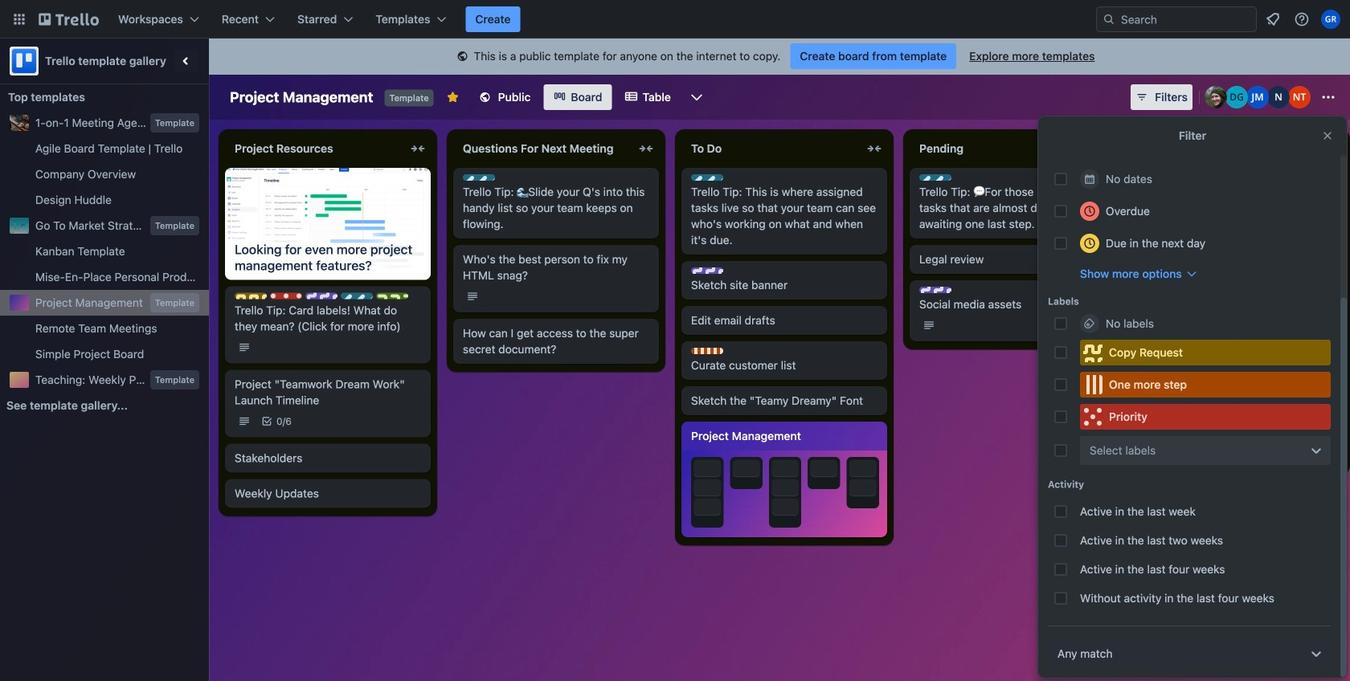 Task type: describe. For each thing, give the bounding box(es) containing it.
back to home image
[[39, 6, 99, 32]]

primary element
[[0, 0, 1350, 39]]

jordan mirchev (jordan_mirchev) image
[[1247, 86, 1269, 109]]

color: lime, title: "halp" element
[[376, 293, 408, 300]]

caity (caity) image
[[1205, 86, 1227, 109]]

show menu image
[[1321, 89, 1337, 105]]

1 horizontal spatial color: red, title: "priority" element
[[1080, 404, 1331, 430]]

0 horizontal spatial color: red, title: "priority" element
[[270, 293, 302, 300]]

devan goldstein (devangoldstein2) image
[[1226, 86, 1248, 109]]

2 vertical spatial color: orange, title: "one more step" element
[[1148, 399, 1180, 406]]

Search field
[[1116, 8, 1256, 31]]

2 horizontal spatial color: purple, title: "design team" element
[[920, 287, 952, 293]]

0 horizontal spatial color: purple, title: "design team" element
[[305, 293, 338, 300]]

1 vertical spatial color: yellow, title: "copy request" element
[[1080, 340, 1331, 366]]

3 collapse list image from the left
[[1321, 139, 1341, 158]]

0 notifications image
[[1264, 10, 1283, 29]]

customize views image
[[689, 89, 705, 105]]

trello logo image
[[10, 47, 39, 76]]

workspace navigation collapse icon image
[[175, 50, 198, 72]]

0 vertical spatial color: yellow, title: "copy request" element
[[235, 293, 267, 300]]

2 collapse list image from the left
[[637, 139, 656, 158]]

1 horizontal spatial color: purple, title: "design team" element
[[691, 268, 723, 274]]

open information menu image
[[1294, 11, 1310, 27]]



Task type: locate. For each thing, give the bounding box(es) containing it.
nic (nicoletollefson1) image
[[1268, 86, 1290, 109]]

0 horizontal spatial color: yellow, title: "copy request" element
[[235, 293, 267, 300]]

nicole tang (nicoletang31) image
[[1289, 86, 1311, 109]]

1 horizontal spatial collapse list image
[[637, 139, 656, 158]]

collapse list image
[[408, 139, 428, 158], [637, 139, 656, 158], [1321, 139, 1341, 158]]

0 horizontal spatial collapse list image
[[408, 139, 428, 158]]

color: red, title: "priority" element
[[270, 293, 302, 300], [1080, 404, 1331, 430]]

0 vertical spatial color: orange, title: "one more step" element
[[691, 348, 723, 354]]

1 collapse list image from the left
[[408, 139, 428, 158]]

sm image
[[455, 49, 471, 65]]

None text field
[[225, 136, 405, 162], [682, 136, 862, 162], [910, 136, 1090, 162], [225, 136, 405, 162], [682, 136, 862, 162], [910, 136, 1090, 162]]

2 horizontal spatial collapse list image
[[1321, 139, 1341, 158]]

close popover image
[[1321, 129, 1334, 142]]

star or unstar board image
[[447, 91, 460, 104]]

color: sky, title: "trello tip" element
[[463, 174, 495, 181], [691, 174, 723, 181], [920, 174, 952, 181], [341, 293, 373, 300]]

color: orange, title: "one more step" element
[[691, 348, 723, 354], [1080, 372, 1331, 398], [1148, 399, 1180, 406]]

search image
[[1103, 13, 1116, 26]]

color: yellow, title: "copy request" element
[[235, 293, 267, 300], [1080, 340, 1331, 366]]

1 horizontal spatial color: yellow, title: "copy request" element
[[1080, 340, 1331, 366]]

Board name text field
[[222, 84, 381, 110]]

None text field
[[453, 136, 633, 162]]

color: purple, title: "design team" element
[[691, 268, 723, 274], [920, 287, 952, 293], [305, 293, 338, 300]]

greg robinson (gregrobinson96) image
[[1321, 10, 1341, 29]]

1 vertical spatial color: orange, title: "one more step" element
[[1080, 372, 1331, 398]]

collapse list image
[[865, 139, 884, 158]]

1 vertical spatial color: red, title: "priority" element
[[1080, 404, 1331, 430]]

0 vertical spatial color: red, title: "priority" element
[[270, 293, 302, 300]]



Task type: vqa. For each thing, say whether or not it's contained in the screenshot.
THE STARRED ICON
no



